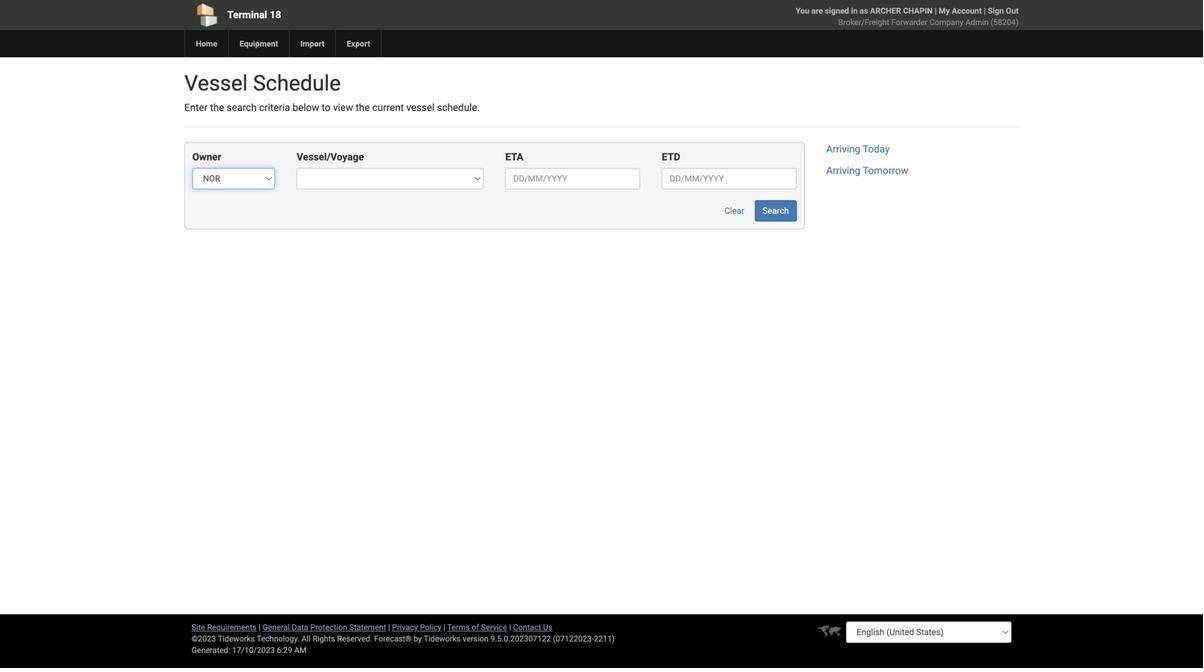 Task type: describe. For each thing, give the bounding box(es) containing it.
terms of service link
[[448, 623, 508, 632]]

criteria
[[259, 102, 290, 114]]

©2023 tideworks
[[192, 635, 255, 644]]

terminal
[[228, 9, 267, 21]]

eta
[[506, 151, 524, 163]]

| up forecast®
[[388, 623, 390, 632]]

arriving tomorrow link
[[827, 165, 909, 177]]

site requirements link
[[192, 623, 257, 632]]

signed
[[825, 6, 850, 15]]

reserved.
[[337, 635, 372, 644]]

owner
[[192, 151, 221, 163]]

6:29
[[277, 646, 292, 655]]

9.5.0.202307122
[[491, 635, 551, 644]]

schedule.
[[437, 102, 480, 114]]

am
[[294, 646, 307, 655]]

tomorrow
[[863, 165, 909, 177]]

you
[[796, 6, 810, 15]]

service
[[481, 623, 508, 632]]

vessel schedule enter the search criteria below to view the current vessel schedule.
[[185, 71, 480, 114]]

arriving today link
[[827, 143, 890, 155]]

privacy policy link
[[392, 623, 442, 632]]

| left sign
[[984, 6, 986, 15]]

version
[[463, 635, 489, 644]]

arriving tomorrow
[[827, 165, 909, 177]]

below
[[293, 102, 319, 114]]

schedule
[[253, 71, 341, 96]]

tideworks
[[424, 635, 461, 644]]

vessel
[[407, 102, 435, 114]]

enter
[[185, 102, 208, 114]]

arriving for arriving today
[[827, 143, 861, 155]]

search button
[[755, 200, 797, 222]]

data
[[292, 623, 309, 632]]

(58204)
[[991, 18, 1019, 27]]

| left 'general'
[[259, 623, 261, 632]]

terminal 18 link
[[185, 0, 520, 30]]

2211)
[[594, 635, 615, 644]]

protection
[[311, 623, 347, 632]]

export
[[347, 39, 370, 48]]

contact
[[513, 623, 541, 632]]

| up 9.5.0.202307122
[[509, 623, 511, 632]]

terms
[[448, 623, 470, 632]]

2 the from the left
[[356, 102, 370, 114]]

policy
[[420, 623, 442, 632]]

current
[[373, 102, 404, 114]]

to
[[322, 102, 331, 114]]

vessel/voyage
[[297, 151, 364, 163]]

forecast®
[[374, 635, 412, 644]]

all
[[302, 635, 311, 644]]

my account link
[[939, 6, 982, 15]]

privacy
[[392, 623, 418, 632]]

sign
[[988, 6, 1005, 15]]

you are signed in as archer chapin | my account | sign out broker/freight forwarder company admin (58204)
[[796, 6, 1019, 27]]



Task type: locate. For each thing, give the bounding box(es) containing it.
are
[[812, 6, 823, 15]]

contact us link
[[513, 623, 553, 632]]

general
[[263, 623, 290, 632]]

us
[[543, 623, 553, 632]]

technology.
[[257, 635, 300, 644]]

archer
[[871, 6, 902, 15]]

admin
[[966, 18, 989, 27]]

arriving for arriving tomorrow
[[827, 165, 861, 177]]

terminal 18
[[228, 9, 281, 21]]

general data protection statement link
[[263, 623, 386, 632]]

the
[[210, 102, 224, 114], [356, 102, 370, 114]]

company
[[930, 18, 964, 27]]

in
[[852, 6, 858, 15]]

today
[[863, 143, 890, 155]]

2 arriving from the top
[[827, 165, 861, 177]]

(07122023-
[[553, 635, 594, 644]]

| left my
[[935, 6, 937, 15]]

my
[[939, 6, 950, 15]]

home link
[[185, 30, 228, 57]]

account
[[952, 6, 982, 15]]

clear button
[[717, 200, 753, 222]]

|
[[935, 6, 937, 15], [984, 6, 986, 15], [259, 623, 261, 632], [388, 623, 390, 632], [444, 623, 446, 632], [509, 623, 511, 632]]

site requirements | general data protection statement | privacy policy | terms of service | contact us ©2023 tideworks technology. all rights reserved. forecast® by tideworks version 9.5.0.202307122 (07122023-2211) generated: 17/10/2023 6:29 am
[[192, 623, 615, 655]]

ETD text field
[[662, 168, 797, 189]]

arriving up arriving tomorrow link
[[827, 143, 861, 155]]

home
[[196, 39, 217, 48]]

import
[[301, 39, 325, 48]]

arriving down arriving today link
[[827, 165, 861, 177]]

1 vertical spatial arriving
[[827, 165, 861, 177]]

chapin
[[904, 6, 933, 15]]

requirements
[[207, 623, 257, 632]]

search
[[763, 206, 790, 216]]

the right 'view'
[[356, 102, 370, 114]]

equipment
[[240, 39, 278, 48]]

vessel
[[185, 71, 248, 96]]

search
[[227, 102, 257, 114]]

ETA text field
[[506, 168, 641, 189]]

broker/freight
[[839, 18, 890, 27]]

forwarder
[[892, 18, 928, 27]]

the right enter
[[210, 102, 224, 114]]

clear
[[725, 206, 745, 216]]

site
[[192, 623, 205, 632]]

| up tideworks
[[444, 623, 446, 632]]

sign out link
[[988, 6, 1019, 15]]

etd
[[662, 151, 681, 163]]

1 arriving from the top
[[827, 143, 861, 155]]

18
[[270, 9, 281, 21]]

rights
[[313, 635, 335, 644]]

arriving today
[[827, 143, 890, 155]]

0 horizontal spatial the
[[210, 102, 224, 114]]

view
[[333, 102, 353, 114]]

17/10/2023
[[232, 646, 275, 655]]

as
[[860, 6, 869, 15]]

equipment link
[[228, 30, 289, 57]]

of
[[472, 623, 479, 632]]

export link
[[335, 30, 381, 57]]

out
[[1007, 6, 1019, 15]]

1 horizontal spatial the
[[356, 102, 370, 114]]

generated:
[[192, 646, 230, 655]]

arriving
[[827, 143, 861, 155], [827, 165, 861, 177]]

1 the from the left
[[210, 102, 224, 114]]

by
[[414, 635, 422, 644]]

statement
[[349, 623, 386, 632]]

import link
[[289, 30, 335, 57]]

0 vertical spatial arriving
[[827, 143, 861, 155]]



Task type: vqa. For each thing, say whether or not it's contained in the screenshot.
Update in Mass Update Enter The Search Criteria Below To Locate Equipment To Perform A Mass Update.
no



